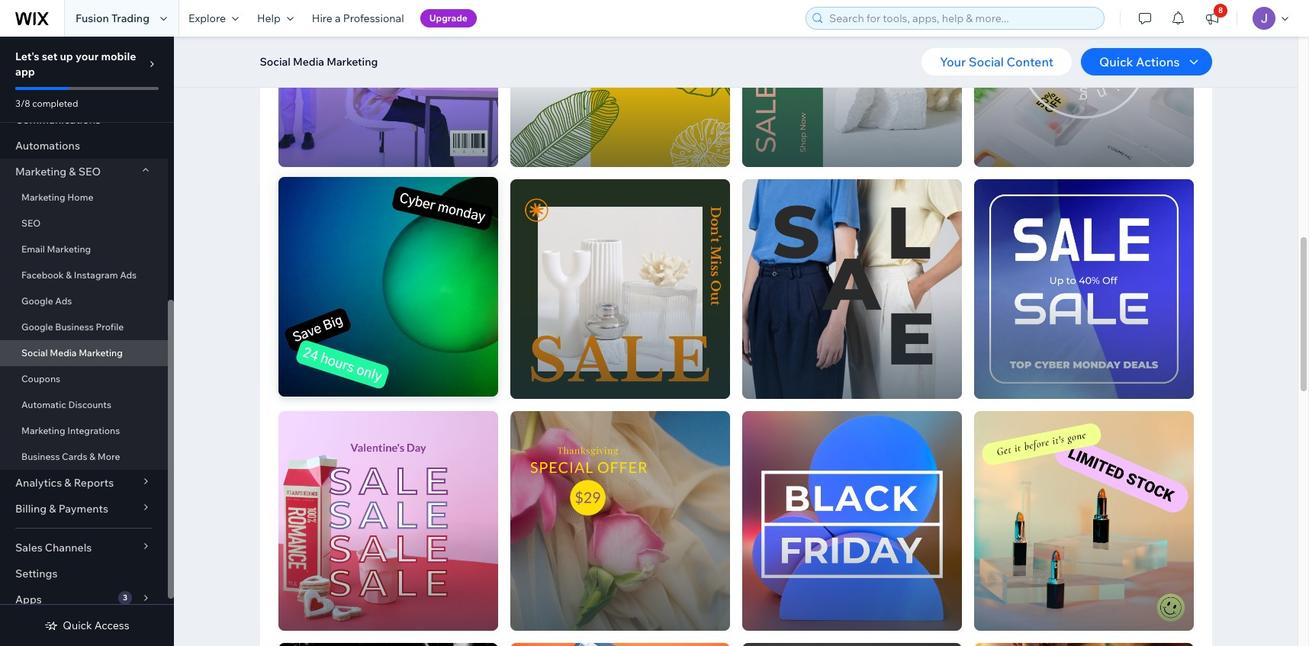 Task type: vqa. For each thing, say whether or not it's contained in the screenshot.
plan
no



Task type: describe. For each thing, give the bounding box(es) containing it.
home
[[67, 192, 93, 203]]

automatic discounts link
[[0, 392, 168, 418]]

google for google business profile
[[21, 321, 53, 333]]

& left more
[[89, 451, 95, 463]]

app
[[15, 65, 35, 79]]

settings link
[[0, 561, 168, 587]]

seo inside popup button
[[78, 165, 101, 179]]

let's set up your mobile app
[[15, 50, 136, 79]]

professional
[[343, 11, 404, 25]]

let's
[[15, 50, 39, 63]]

help button
[[248, 0, 303, 37]]

explore
[[189, 11, 226, 25]]

reports
[[74, 476, 114, 490]]

3/8 completed
[[15, 98, 78, 109]]

quick for quick access
[[63, 619, 92, 633]]

hire a professional
[[312, 11, 404, 25]]

google business profile
[[21, 321, 124, 333]]

social media marketing button
[[252, 50, 386, 73]]

more
[[97, 451, 120, 463]]

marketing inside button
[[327, 55, 378, 69]]

marketing down profile
[[79, 347, 123, 359]]

upgrade button
[[420, 9, 477, 27]]

sales channels button
[[0, 535, 168, 561]]

quick access
[[63, 619, 129, 633]]

settings
[[15, 567, 58, 581]]

billing & payments button
[[0, 496, 168, 522]]

media for social media marketing button
[[293, 55, 324, 69]]

integrations
[[67, 425, 120, 437]]

marketing home
[[21, 192, 93, 203]]

social media marketing for 'social media marketing' link
[[21, 347, 123, 359]]

email marketing
[[21, 243, 91, 255]]

8 button
[[1196, 0, 1230, 37]]

billing
[[15, 502, 47, 516]]

your
[[940, 54, 966, 69]]

marketing up facebook & instagram ads
[[47, 243, 91, 255]]

quick access button
[[45, 619, 129, 633]]

analytics & reports
[[15, 476, 114, 490]]

coupons link
[[0, 366, 168, 392]]

0 horizontal spatial seo
[[21, 218, 41, 229]]

fusion
[[76, 11, 109, 25]]

sales
[[15, 541, 43, 555]]

sidebar element
[[0, 0, 174, 646]]

marketing home link
[[0, 185, 168, 211]]

automations link
[[0, 133, 168, 159]]

social inside button
[[969, 54, 1004, 69]]

social for 'social media marketing' link
[[21, 347, 48, 359]]

8
[[1219, 5, 1224, 15]]

fusion trading
[[76, 11, 150, 25]]

discounts
[[68, 399, 111, 411]]

google ads link
[[0, 288, 168, 314]]

marketing inside popup button
[[15, 165, 67, 179]]

marketing integrations
[[21, 425, 120, 437]]

social media marketing link
[[0, 340, 168, 366]]

email
[[21, 243, 45, 255]]

completed
[[32, 98, 78, 109]]

upgrade
[[429, 12, 468, 24]]

trading
[[111, 11, 150, 25]]

communications button
[[0, 107, 168, 133]]

your social content button
[[922, 48, 1072, 76]]



Task type: locate. For each thing, give the bounding box(es) containing it.
& inside popup button
[[69, 165, 76, 179]]

facebook & instagram ads
[[21, 269, 137, 281]]

social media marketing for social media marketing button
[[260, 55, 378, 69]]

1 horizontal spatial social media marketing
[[260, 55, 378, 69]]

quick left actions
[[1100, 54, 1134, 69]]

apps
[[15, 593, 42, 607]]

analytics & reports button
[[0, 470, 168, 496]]

marketing & seo button
[[0, 159, 168, 185]]

2 google from the top
[[21, 321, 53, 333]]

business cards & more link
[[0, 444, 168, 470]]

automatic discounts
[[21, 399, 111, 411]]

1 horizontal spatial social
[[260, 55, 291, 69]]

0 vertical spatial google
[[21, 295, 53, 307]]

payments
[[58, 502, 108, 516]]

your social content
[[940, 54, 1054, 69]]

a
[[335, 11, 341, 25]]

social
[[969, 54, 1004, 69], [260, 55, 291, 69], [21, 347, 48, 359]]

marketing integrations link
[[0, 418, 168, 444]]

& right 'billing' at the bottom left
[[49, 502, 56, 516]]

help
[[257, 11, 281, 25]]

3
[[123, 593, 127, 603]]

1 horizontal spatial quick
[[1100, 54, 1134, 69]]

quick
[[1100, 54, 1134, 69], [63, 619, 92, 633]]

marketing
[[327, 55, 378, 69], [15, 165, 67, 179], [21, 192, 65, 203], [47, 243, 91, 255], [79, 347, 123, 359], [21, 425, 65, 437]]

access
[[94, 619, 129, 633]]

communications
[[15, 113, 101, 127]]

& left reports
[[64, 476, 71, 490]]

business inside google business profile link
[[55, 321, 94, 333]]

coupons
[[21, 373, 60, 385]]

google business profile link
[[0, 314, 168, 340]]

facebook
[[21, 269, 64, 281]]

automatic
[[21, 399, 66, 411]]

seo up "email"
[[21, 218, 41, 229]]

0 vertical spatial business
[[55, 321, 94, 333]]

marketing down 'marketing & seo'
[[21, 192, 65, 203]]

social media marketing down hire
[[260, 55, 378, 69]]

business cards & more
[[21, 451, 120, 463]]

media for 'social media marketing' link
[[50, 347, 77, 359]]

business inside business cards & more link
[[21, 451, 60, 463]]

analytics
[[15, 476, 62, 490]]

0 horizontal spatial ads
[[55, 295, 72, 307]]

0 vertical spatial quick
[[1100, 54, 1134, 69]]

hire
[[312, 11, 333, 25]]

1 vertical spatial business
[[21, 451, 60, 463]]

0 horizontal spatial social media marketing
[[21, 347, 123, 359]]

google for google ads
[[21, 295, 53, 307]]

& for instagram
[[66, 269, 72, 281]]

3/8
[[15, 98, 30, 109]]

1 google from the top
[[21, 295, 53, 307]]

content
[[1007, 54, 1054, 69]]

business up analytics
[[21, 451, 60, 463]]

seo link
[[0, 211, 168, 237]]

1 vertical spatial google
[[21, 321, 53, 333]]

set
[[42, 50, 58, 63]]

cards
[[62, 451, 87, 463]]

your
[[76, 50, 99, 63]]

1 vertical spatial seo
[[21, 218, 41, 229]]

actions
[[1136, 54, 1180, 69]]

1 horizontal spatial media
[[293, 55, 324, 69]]

automations
[[15, 139, 80, 153]]

social for social media marketing button
[[260, 55, 291, 69]]

media down "google business profile" in the left of the page
[[50, 347, 77, 359]]

quick inside button
[[1100, 54, 1134, 69]]

2 horizontal spatial social
[[969, 54, 1004, 69]]

Search for tools, apps, help & more... field
[[825, 8, 1100, 29]]

facebook & instagram ads link
[[0, 263, 168, 288]]

&
[[69, 165, 76, 179], [66, 269, 72, 281], [89, 451, 95, 463], [64, 476, 71, 490], [49, 502, 56, 516]]

seo
[[78, 165, 101, 179], [21, 218, 41, 229]]

social media marketing inside button
[[260, 55, 378, 69]]

billing & payments
[[15, 502, 108, 516]]

media down hire
[[293, 55, 324, 69]]

0 vertical spatial ads
[[120, 269, 137, 281]]

business down google ads link
[[55, 321, 94, 333]]

& right the facebook
[[66, 269, 72, 281]]

1 vertical spatial social media marketing
[[21, 347, 123, 359]]

quick inside sidebar element
[[63, 619, 92, 633]]

channels
[[45, 541, 92, 555]]

up
[[60, 50, 73, 63]]

1 vertical spatial media
[[50, 347, 77, 359]]

social media marketing down "google business profile" in the left of the page
[[21, 347, 123, 359]]

social media marketing inside sidebar element
[[21, 347, 123, 359]]

0 horizontal spatial quick
[[63, 619, 92, 633]]

media
[[293, 55, 324, 69], [50, 347, 77, 359]]

instagram
[[74, 269, 118, 281]]

1 vertical spatial ads
[[55, 295, 72, 307]]

seo up marketing home link
[[78, 165, 101, 179]]

quick left access
[[63, 619, 92, 633]]

1 vertical spatial quick
[[63, 619, 92, 633]]

& inside "popup button"
[[49, 502, 56, 516]]

google down google ads
[[21, 321, 53, 333]]

0 vertical spatial media
[[293, 55, 324, 69]]

google ads
[[21, 295, 72, 307]]

marketing down hire a professional
[[327, 55, 378, 69]]

marketing down automatic
[[21, 425, 65, 437]]

profile
[[96, 321, 124, 333]]

& for reports
[[64, 476, 71, 490]]

0 horizontal spatial social
[[21, 347, 48, 359]]

social media marketing
[[260, 55, 378, 69], [21, 347, 123, 359]]

social inside button
[[260, 55, 291, 69]]

email marketing link
[[0, 237, 168, 263]]

ads up "google business profile" in the left of the page
[[55, 295, 72, 307]]

0 vertical spatial social media marketing
[[260, 55, 378, 69]]

quick actions
[[1100, 54, 1180, 69]]

quick actions button
[[1081, 48, 1212, 76]]

1 horizontal spatial seo
[[78, 165, 101, 179]]

media inside sidebar element
[[50, 347, 77, 359]]

marketing down automations
[[15, 165, 67, 179]]

media inside button
[[293, 55, 324, 69]]

& for payments
[[49, 502, 56, 516]]

ads right 'instagram'
[[120, 269, 137, 281]]

social inside sidebar element
[[21, 347, 48, 359]]

1 horizontal spatial ads
[[120, 269, 137, 281]]

quick for quick actions
[[1100, 54, 1134, 69]]

social up coupons
[[21, 347, 48, 359]]

mobile
[[101, 50, 136, 63]]

& for seo
[[69, 165, 76, 179]]

ads
[[120, 269, 137, 281], [55, 295, 72, 307]]

google
[[21, 295, 53, 307], [21, 321, 53, 333]]

marketing & seo
[[15, 165, 101, 179]]

& up the home
[[69, 165, 76, 179]]

0 vertical spatial seo
[[78, 165, 101, 179]]

sales channels
[[15, 541, 92, 555]]

social down help button
[[260, 55, 291, 69]]

0 horizontal spatial media
[[50, 347, 77, 359]]

& inside dropdown button
[[64, 476, 71, 490]]

google down the facebook
[[21, 295, 53, 307]]

social right your
[[969, 54, 1004, 69]]

business
[[55, 321, 94, 333], [21, 451, 60, 463]]

hire a professional link
[[303, 0, 413, 37]]



